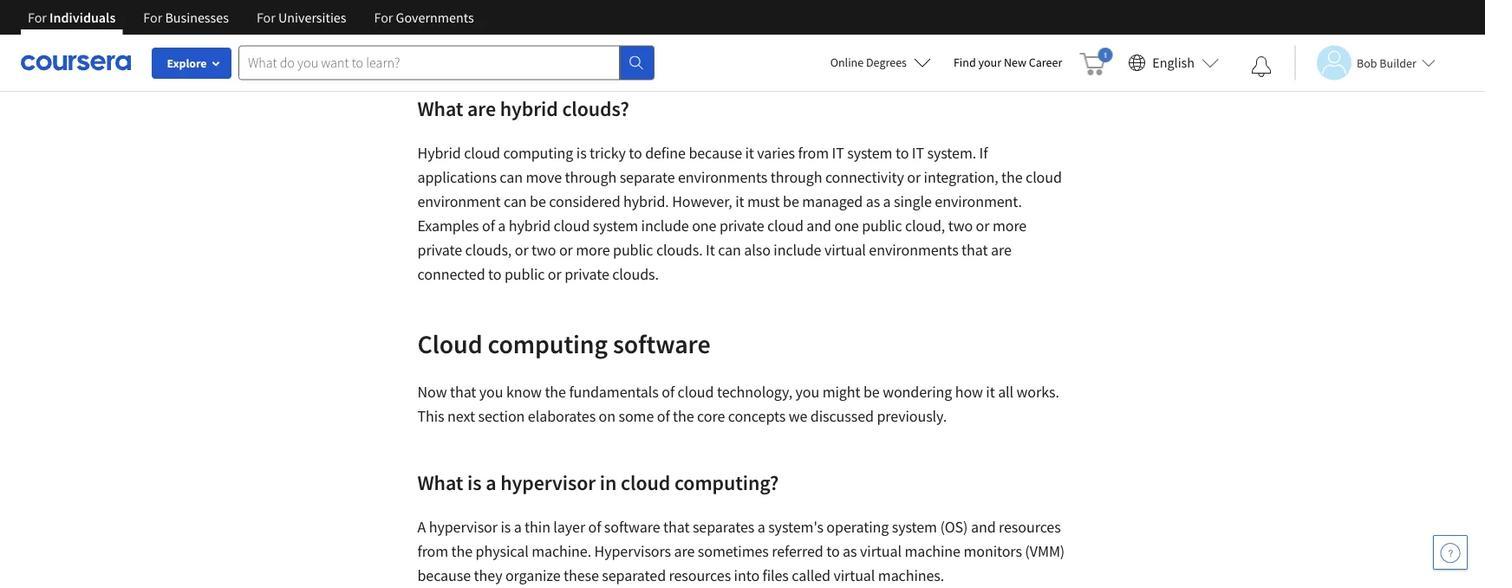 Task type: describe. For each thing, give the bounding box(es) containing it.
as inside hybrid cloud computing is tricky to define because it varies from it system to it system. if applications can move through separate environments through connectivity or integration, the cloud environment can be considered hybrid. however, it must be managed as a single environment. examples of a hybrid cloud system include one private cloud and one public cloud, two or more private clouds, or two or more public clouds. it can also include virtual environments that are connected to public or private clouds.
[[866, 192, 880, 212]]

computing inside hybrid cloud computing is tricky to define because it varies from it system to it system. if applications can move through separate environments through connectivity or integration, the cloud environment can be considered hybrid. however, it must be managed as a single environment. examples of a hybrid cloud system include one private cloud and one public cloud, two or more private clouds, or two or more public clouds. it can also include virtual environments that are connected to public or private clouds.
[[503, 144, 573, 163]]

from inside a hypervisor is a thin layer of software that separates a system's operating system (os) and resources from the physical machine. hypervisors are sometimes referred to as virtual machine monitors (vmm) because they organize these separated resources into files called virtual machines.
[[418, 542, 448, 562]]

1 one from the left
[[692, 216, 717, 236]]

that inside hybrid cloud computing is tricky to define because it varies from it system to it system. if applications can move through separate environments through connectivity or integration, the cloud environment can be considered hybrid. however, it must be managed as a single environment. examples of a hybrid cloud system include one private cloud and one public cloud, two or more private clouds, or two or more public clouds. it can also include virtual environments that are connected to public or private clouds.
[[962, 241, 988, 260]]

cloud down person
[[560, 33, 597, 52]]

online
[[830, 55, 864, 70]]

cloud computing software
[[418, 328, 711, 360]]

or right "clouds,"
[[515, 241, 529, 260]]

cloud,
[[905, 216, 945, 236]]

1 horizontal spatial include
[[774, 241, 822, 260]]

third-
[[488, 33, 523, 52]]

might
[[823, 383, 861, 402]]

sometimes
[[698, 542, 769, 562]]

group
[[781, 0, 819, 3]]

hybrid inside hybrid cloud computing is tricky to define because it varies from it system to it system. if applications can move through separate environments through connectivity or integration, the cloud environment can be considered hybrid. however, it must be managed as a single environment. examples of a hybrid cloud system include one private cloud and one public cloud, two or more private clouds, or two or more public clouds. it can also include virtual environments that are connected to public or private clouds.
[[509, 216, 551, 236]]

0 horizontal spatial be
[[530, 192, 546, 212]]

are down what do you want to learn? text field
[[467, 95, 496, 121]]

are inside private cloud services are dedicated to an individual or a group of individuals. the environment operates behind that person or group's firewall, providing isolated access. you can build a private cloud on a third-party cloud provider's data center or on-premises.
[[559, 0, 580, 3]]

and inside hybrid cloud computing is tricky to define because it varies from it system to it system. if applications can move through separate environments through connectivity or integration, the cloud environment can be considered hybrid. however, it must be managed as a single environment. examples of a hybrid cloud system include one private cloud and one public cloud, two or more private clouds, or two or more public clouds. it can also include virtual environments that are connected to public or private clouds.
[[807, 216, 832, 236]]

1 you from the left
[[479, 383, 503, 402]]

help center image
[[1440, 543, 1461, 564]]

however,
[[672, 192, 732, 212]]

private up the also
[[720, 216, 764, 236]]

environment inside hybrid cloud computing is tricky to define because it varies from it system to it system. if applications can move through separate environments through connectivity or integration, the cloud environment can be considered hybrid. however, it must be managed as a single environment. examples of a hybrid cloud system include one private cloud and one public cloud, two or more private clouds, or two or more public clouds. it can also include virtual environments that are connected to public or private clouds.
[[418, 192, 501, 212]]

0 vertical spatial include
[[641, 216, 689, 236]]

previously.
[[877, 407, 947, 427]]

1 through from the left
[[565, 168, 617, 187]]

can right 'it' at the top
[[718, 241, 741, 260]]

data
[[667, 33, 696, 52]]

for for universities
[[257, 9, 276, 26]]

private down the examples
[[418, 241, 462, 260]]

system's
[[768, 518, 824, 538]]

hybrid.
[[624, 192, 669, 212]]

all
[[998, 383, 1014, 402]]

degrees
[[866, 55, 907, 70]]

elaborates
[[528, 407, 596, 427]]

machine
[[905, 542, 961, 562]]

behind
[[477, 8, 522, 28]]

1 it from the left
[[832, 144, 844, 163]]

fundamentals
[[569, 383, 659, 402]]

what for what are hybrid clouds?
[[418, 95, 463, 121]]

a
[[418, 518, 426, 538]]

individuals
[[50, 9, 116, 26]]

for for businesses
[[143, 9, 162, 26]]

What do you want to learn? text field
[[238, 46, 620, 80]]

varies
[[757, 144, 795, 163]]

what is a hypervisor in cloud computing?
[[418, 470, 779, 496]]

person
[[555, 8, 599, 28]]

it inside the now that you know the fundamentals of cloud technology, you might be wondering how it all works. this next section elaborates on some of the core concepts we discussed previously.
[[986, 383, 995, 402]]

businesses
[[165, 9, 229, 26]]

online degrees
[[830, 55, 907, 70]]

separated
[[602, 567, 666, 586]]

0 vertical spatial system
[[847, 144, 893, 163]]

providing
[[724, 8, 786, 28]]

the inside a hypervisor is a thin layer of software that separates a system's operating system (os) and resources from the physical machine. hypervisors are sometimes referred to as virtual machine monitors (vmm) because they organize these separated resources into files called virtual machines.
[[451, 542, 473, 562]]

for universities
[[257, 9, 346, 26]]

cloud
[[418, 328, 483, 360]]

that inside private cloud services are dedicated to an individual or a group of individuals. the environment operates behind that person or group's firewall, providing isolated access. you can build a private cloud on a third-party cloud provider's data center or on-premises.
[[525, 8, 552, 28]]

or down dedicated
[[602, 8, 616, 28]]

core
[[697, 407, 725, 427]]

or up the providing
[[753, 0, 767, 3]]

operates
[[418, 8, 474, 28]]

referred
[[772, 542, 824, 562]]

cloud right integration,
[[1026, 168, 1062, 187]]

1 horizontal spatial be
[[783, 192, 799, 212]]

we
[[789, 407, 808, 427]]

or up cloud computing software
[[548, 265, 562, 284]]

a left system's
[[758, 518, 765, 538]]

the up elaborates
[[545, 383, 566, 402]]

machine.
[[532, 542, 591, 562]]

clouds,
[[465, 241, 512, 260]]

because inside a hypervisor is a thin layer of software that separates a system's operating system (os) and resources from the physical machine. hypervisors are sometimes referred to as virtual machine monitors (vmm) because they organize these separated resources into files called virtual machines.
[[418, 567, 471, 586]]

to up separate
[[629, 144, 642, 163]]

what are hybrid clouds?
[[418, 95, 629, 121]]

layer
[[554, 518, 585, 538]]

to inside private cloud services are dedicated to an individual or a group of individuals. the environment operates behind that person or group's firewall, providing isolated access. you can build a private cloud on a third-party cloud provider's data center or on-premises.
[[650, 0, 664, 3]]

they
[[474, 567, 502, 586]]

now that you know the fundamentals of cloud technology, you might be wondering how it all works. this next section elaborates on some of the core concepts we discussed previously.
[[418, 383, 1059, 427]]

cloud up applications
[[464, 144, 500, 163]]

must
[[747, 192, 780, 212]]

is inside a hypervisor is a thin layer of software that separates a system's operating system (os) and resources from the physical machine. hypervisors are sometimes referred to as virtual machine monitors (vmm) because they organize these separated resources into files called virtual machines.
[[501, 518, 511, 538]]

(vmm)
[[1025, 542, 1065, 562]]

a left third-
[[477, 33, 484, 52]]

the inside hybrid cloud computing is tricky to define because it varies from it system to it system. if applications can move through separate environments through connectivity or integration, the cloud environment can be considered hybrid. however, it must be managed as a single environment. examples of a hybrid cloud system include one private cloud and one public cloud, two or more private clouds, or two or more public clouds. it can also include virtual environments that are connected to public or private clouds.
[[1002, 168, 1023, 187]]

software inside a hypervisor is a thin layer of software that separates a system's operating system (os) and resources from the physical machine. hypervisors are sometimes referred to as virtual machine monitors (vmm) because they organize these separated resources into files called virtual machines.
[[604, 518, 660, 538]]

concepts
[[728, 407, 786, 427]]

are inside a hypervisor is a thin layer of software that separates a system's operating system (os) and resources from the physical machine. hypervisors are sometimes referred to as virtual machine monitors (vmm) because they organize these separated resources into files called virtual machines.
[[674, 542, 695, 562]]

bob
[[1357, 55, 1378, 71]]

for businesses
[[143, 9, 229, 26]]

cloud down governments
[[418, 33, 454, 52]]

these
[[564, 567, 599, 586]]

find your new career link
[[945, 52, 1071, 74]]

machines.
[[878, 567, 944, 586]]

technology,
[[717, 383, 793, 402]]

party
[[523, 33, 557, 52]]

hybrid cloud computing is tricky to define because it varies from it system to it system. if applications can move through separate environments through connectivity or integration, the cloud environment can be considered hybrid. however, it must be managed as a single environment. examples of a hybrid cloud system include one private cloud and one public cloud, two or more private clouds, or two or more public clouds. it can also include virtual environments that are connected to public or private clouds.
[[418, 144, 1062, 284]]

hypervisor inside a hypervisor is a thin layer of software that separates a system's operating system (os) and resources from the physical machine. hypervisors are sometimes referred to as virtual machine monitors (vmm) because they organize these separated resources into files called virtual machines.
[[429, 518, 498, 538]]

computing?
[[675, 470, 779, 496]]

operating
[[827, 518, 889, 538]]

single
[[894, 192, 932, 212]]

system.
[[927, 144, 976, 163]]

individuals.
[[838, 0, 912, 3]]

your
[[979, 55, 1002, 70]]

from inside hybrid cloud computing is tricky to define because it varies from it system to it system. if applications can move through separate environments through connectivity or integration, the cloud environment can be considered hybrid. however, it must be managed as a single environment. examples of a hybrid cloud system include one private cloud and one public cloud, two or more private clouds, or two or more public clouds. it can also include virtual environments that are connected to public or private clouds.
[[798, 144, 829, 163]]

bob builder
[[1357, 55, 1417, 71]]

shopping cart: 1 item image
[[1080, 48, 1113, 75]]

universities
[[278, 9, 346, 26]]

that inside the now that you know the fundamentals of cloud technology, you might be wondering how it all works. this next section elaborates on some of the core concepts we discussed previously.
[[450, 383, 476, 402]]

1 vertical spatial virtual
[[860, 542, 902, 562]]

environment.
[[935, 192, 1022, 212]]

environment inside private cloud services are dedicated to an individual or a group of individuals. the environment operates behind that person or group's firewall, providing isolated access. you can build a private cloud on a third-party cloud provider's data center or on-premises.
[[943, 0, 1026, 3]]

into
[[734, 567, 760, 586]]

to up connectivity
[[896, 144, 909, 163]]

a up the providing
[[770, 0, 778, 3]]

or down considered
[[559, 241, 573, 260]]

be inside the now that you know the fundamentals of cloud technology, you might be wondering how it all works. this next section elaborates on some of the core concepts we discussed previously.
[[864, 383, 880, 402]]

the left core
[[673, 407, 694, 427]]

private inside private cloud services are dedicated to an individual or a group of individuals. the environment operates behind that person or group's firewall, providing isolated access. you can build a private cloud on a third-party cloud provider's data center or on-premises.
[[992, 8, 1036, 28]]

integration,
[[924, 168, 999, 187]]

2 one from the left
[[835, 216, 859, 236]]

that inside a hypervisor is a thin layer of software that separates a system's operating system (os) and resources from the physical machine. hypervisors are sometimes referred to as virtual machine monitors (vmm) because they organize these separated resources into files called virtual machines.
[[663, 518, 690, 538]]

for for governments
[[374, 9, 393, 26]]

(os)
[[940, 518, 968, 538]]

system inside a hypervisor is a thin layer of software that separates a system's operating system (os) and resources from the physical machine. hypervisors are sometimes referred to as virtual machine monitors (vmm) because they organize these separated resources into files called virtual machines.
[[892, 518, 937, 538]]

1 horizontal spatial public
[[613, 241, 653, 260]]

private down considered
[[565, 265, 609, 284]]

files
[[763, 567, 789, 586]]

a left "thin"
[[514, 518, 522, 538]]

section
[[478, 407, 525, 427]]

on-
[[759, 33, 781, 52]]

explore button
[[152, 48, 232, 79]]

tricky
[[590, 144, 626, 163]]

it
[[706, 241, 715, 260]]

can inside private cloud services are dedicated to an individual or a group of individuals. the environment operates behind that person or group's firewall, providing isolated access. you can build a private cloud on a third-party cloud provider's data center or on-premises.
[[918, 8, 942, 28]]

find your new career
[[954, 55, 1063, 70]]

services
[[505, 0, 556, 3]]

of right the some
[[657, 407, 670, 427]]

connected
[[418, 265, 485, 284]]

for for individuals
[[28, 9, 47, 26]]

some
[[619, 407, 654, 427]]

1 horizontal spatial two
[[948, 216, 973, 236]]

0 horizontal spatial it
[[735, 192, 744, 212]]

1 vertical spatial resources
[[669, 567, 731, 586]]

0 vertical spatial software
[[613, 328, 711, 360]]

to inside a hypervisor is a thin layer of software that separates a system's operating system (os) and resources from the physical machine. hypervisors are sometimes referred to as virtual machine monitors (vmm) because they organize these separated resources into files called virtual machines.
[[827, 542, 840, 562]]

to down "clouds,"
[[488, 265, 502, 284]]



Task type: locate. For each thing, give the bounding box(es) containing it.
1 vertical spatial hypervisor
[[429, 518, 498, 538]]

1 vertical spatial hybrid
[[509, 216, 551, 236]]

what for what is a hypervisor in cloud computing?
[[418, 470, 463, 496]]

0 horizontal spatial you
[[479, 383, 503, 402]]

1 vertical spatial environment
[[418, 192, 501, 212]]

resources down the sometimes
[[669, 567, 731, 586]]

0 vertical spatial public
[[862, 216, 902, 236]]

0 horizontal spatial environments
[[678, 168, 768, 187]]

on
[[457, 33, 474, 52], [599, 407, 616, 427]]

1 horizontal spatial is
[[501, 518, 511, 538]]

0 horizontal spatial on
[[457, 33, 474, 52]]

you up we
[[796, 383, 820, 402]]

0 horizontal spatial one
[[692, 216, 717, 236]]

of inside hybrid cloud computing is tricky to define because it varies from it system to it system. if applications can move through separate environments through connectivity or integration, the cloud environment can be considered hybrid. however, it must be managed as a single environment. examples of a hybrid cloud system include one private cloud and one public cloud, two or more private clouds, or two or more public clouds. it can also include virtual environments that are connected to public or private clouds.
[[482, 216, 495, 236]]

2 what from the top
[[418, 470, 463, 496]]

1 vertical spatial include
[[774, 241, 822, 260]]

cloud up core
[[678, 383, 714, 402]]

1 horizontal spatial it
[[912, 144, 924, 163]]

include down hybrid.
[[641, 216, 689, 236]]

resources
[[999, 518, 1061, 538], [669, 567, 731, 586]]

1 vertical spatial two
[[532, 241, 556, 260]]

0 horizontal spatial resources
[[669, 567, 731, 586]]

1 for from the left
[[28, 9, 47, 26]]

1 vertical spatial computing
[[488, 328, 608, 360]]

can
[[918, 8, 942, 28], [500, 168, 523, 187], [504, 192, 527, 212], [718, 241, 741, 260]]

as
[[866, 192, 880, 212], [843, 542, 857, 562]]

a down section
[[486, 470, 496, 496]]

0 horizontal spatial is
[[467, 470, 482, 496]]

examples
[[418, 216, 479, 236]]

private up new
[[992, 8, 1036, 28]]

0 vertical spatial clouds.
[[656, 241, 703, 260]]

environment up the build
[[943, 0, 1026, 3]]

firewall,
[[670, 8, 721, 28]]

what up a
[[418, 470, 463, 496]]

that
[[525, 8, 552, 28], [962, 241, 988, 260], [450, 383, 476, 402], [663, 518, 690, 538]]

the left physical
[[451, 542, 473, 562]]

that down services
[[525, 8, 552, 28]]

can down move
[[504, 192, 527, 212]]

environment
[[943, 0, 1026, 3], [418, 192, 501, 212]]

1 horizontal spatial environments
[[869, 241, 959, 260]]

this
[[418, 407, 444, 427]]

and inside a hypervisor is a thin layer of software that separates a system's operating system (os) and resources from the physical machine. hypervisors are sometimes referred to as virtual machine monitors (vmm) because they organize these separated resources into files called virtual machines.
[[971, 518, 996, 538]]

or down 'environment.'
[[976, 216, 990, 236]]

2 for from the left
[[143, 9, 162, 26]]

that down 'environment.'
[[962, 241, 988, 260]]

more down 'environment.'
[[993, 216, 1027, 236]]

1 vertical spatial it
[[735, 192, 744, 212]]

of inside private cloud services are dedicated to an individual or a group of individuals. the environment operates behind that person or group's firewall, providing isolated access. you can build a private cloud on a third-party cloud provider's data center or on-premises.
[[822, 0, 835, 3]]

0 vertical spatial as
[[866, 192, 880, 212]]

0 horizontal spatial because
[[418, 567, 471, 586]]

1 vertical spatial environments
[[869, 241, 959, 260]]

two
[[948, 216, 973, 236], [532, 241, 556, 260]]

1 horizontal spatial as
[[866, 192, 880, 212]]

0 vertical spatial is
[[576, 144, 587, 163]]

cloud right the in
[[621, 470, 670, 496]]

of up isolated at the top right
[[822, 0, 835, 3]]

1 vertical spatial software
[[604, 518, 660, 538]]

0 vertical spatial it
[[745, 144, 754, 163]]

one down 'managed'
[[835, 216, 859, 236]]

software up hypervisors
[[604, 518, 660, 538]]

for individuals
[[28, 9, 116, 26]]

0 horizontal spatial as
[[843, 542, 857, 562]]

clouds. down hybrid.
[[612, 265, 659, 284]]

1 horizontal spatial one
[[835, 216, 859, 236]]

for governments
[[374, 9, 474, 26]]

2 vertical spatial virtual
[[834, 567, 875, 586]]

public down "clouds,"
[[505, 265, 545, 284]]

1 horizontal spatial on
[[599, 407, 616, 427]]

in
[[600, 470, 617, 496]]

two right "clouds,"
[[532, 241, 556, 260]]

environments up however,
[[678, 168, 768, 187]]

banner navigation
[[14, 0, 488, 35]]

2 it from the left
[[912, 144, 924, 163]]

3 for from the left
[[257, 9, 276, 26]]

are
[[559, 0, 580, 3], [467, 95, 496, 121], [991, 241, 1012, 260], [674, 542, 695, 562]]

2 horizontal spatial it
[[986, 383, 995, 402]]

from down a
[[418, 542, 448, 562]]

1 horizontal spatial environment
[[943, 0, 1026, 3]]

of right layer
[[588, 518, 601, 538]]

for left 'individuals'
[[28, 9, 47, 26]]

0 vertical spatial because
[[689, 144, 742, 163]]

1 vertical spatial system
[[593, 216, 638, 236]]

1 horizontal spatial it
[[745, 144, 754, 163]]

for left businesses
[[143, 9, 162, 26]]

virtual inside hybrid cloud computing is tricky to define because it varies from it system to it system. if applications can move through separate environments through connectivity or integration, the cloud environment can be considered hybrid. however, it must be managed as a single environment. examples of a hybrid cloud system include one private cloud and one public cloud, two or more private clouds, or two or more public clouds. it can also include virtual environments that are connected to public or private clouds.
[[825, 241, 866, 260]]

on down operates
[[457, 33, 474, 52]]

career
[[1029, 55, 1063, 70]]

now
[[418, 383, 447, 402]]

system up connectivity
[[847, 144, 893, 163]]

private
[[992, 8, 1036, 28], [720, 216, 764, 236], [418, 241, 462, 260], [565, 265, 609, 284]]

2 vertical spatial public
[[505, 265, 545, 284]]

2 through from the left
[[771, 168, 822, 187]]

because left they
[[418, 567, 471, 586]]

it left varies
[[745, 144, 754, 163]]

build
[[945, 8, 978, 28]]

is inside hybrid cloud computing is tricky to define because it varies from it system to it system. if applications can move through separate environments through connectivity or integration, the cloud environment can be considered hybrid. however, it must be managed as a single environment. examples of a hybrid cloud system include one private cloud and one public cloud, two or more private clouds, or two or more public clouds. it can also include virtual environments that are connected to public or private clouds.
[[576, 144, 587, 163]]

it left the must
[[735, 192, 744, 212]]

a
[[770, 0, 778, 3], [981, 8, 989, 28], [477, 33, 484, 52], [883, 192, 891, 212], [498, 216, 506, 236], [486, 470, 496, 496], [514, 518, 522, 538], [758, 518, 765, 538]]

None search field
[[238, 46, 655, 80]]

bob builder button
[[1295, 46, 1436, 80]]

1 horizontal spatial because
[[689, 144, 742, 163]]

hybrid
[[418, 144, 461, 163]]

through down varies
[[771, 168, 822, 187]]

individual
[[686, 0, 750, 3]]

hypervisors
[[594, 542, 671, 562]]

2 horizontal spatial be
[[864, 383, 880, 402]]

of
[[822, 0, 835, 3], [482, 216, 495, 236], [662, 383, 675, 402], [657, 407, 670, 427], [588, 518, 601, 538]]

a up "clouds,"
[[498, 216, 506, 236]]

english button
[[1121, 35, 1226, 91]]

1 vertical spatial what
[[418, 470, 463, 496]]

0 horizontal spatial and
[[807, 216, 832, 236]]

0 vertical spatial and
[[807, 216, 832, 236]]

dedicated
[[583, 0, 647, 3]]

1 horizontal spatial more
[[993, 216, 1027, 236]]

private
[[418, 0, 462, 3]]

environments
[[678, 168, 768, 187], [869, 241, 959, 260]]

or up single at the right of the page
[[907, 168, 921, 187]]

through up considered
[[565, 168, 617, 187]]

0 vertical spatial from
[[798, 144, 829, 163]]

more down considered
[[576, 241, 610, 260]]

or left on- at the top of the page
[[743, 33, 756, 52]]

of right fundamentals
[[662, 383, 675, 402]]

0 horizontal spatial from
[[418, 542, 448, 562]]

2 you from the left
[[796, 383, 820, 402]]

connectivity
[[825, 168, 904, 187]]

if
[[980, 144, 988, 163]]

0 vertical spatial on
[[457, 33, 474, 52]]

0 vertical spatial environment
[[943, 0, 1026, 3]]

0 horizontal spatial environment
[[418, 192, 501, 212]]

thin
[[525, 518, 551, 538]]

1 horizontal spatial resources
[[999, 518, 1061, 538]]

environments down cloud,
[[869, 241, 959, 260]]

0 vertical spatial two
[[948, 216, 973, 236]]

1 vertical spatial and
[[971, 518, 996, 538]]

the up 'environment.'
[[1002, 168, 1023, 187]]

system
[[847, 144, 893, 163], [593, 216, 638, 236], [892, 518, 937, 538]]

that up next
[[450, 383, 476, 402]]

because right define
[[689, 144, 742, 163]]

a right the build
[[981, 8, 989, 28]]

0 horizontal spatial it
[[832, 144, 844, 163]]

isolated
[[789, 8, 840, 28]]

0 horizontal spatial more
[[576, 241, 610, 260]]

new
[[1004, 55, 1027, 70]]

environment down applications
[[418, 192, 501, 212]]

called
[[792, 567, 831, 586]]

cloud up behind
[[465, 0, 502, 3]]

resources up (vmm)
[[999, 518, 1061, 538]]

premises.
[[781, 33, 843, 52]]

it left all
[[986, 383, 995, 402]]

virtual down 'managed'
[[825, 241, 866, 260]]

2 vertical spatial is
[[501, 518, 511, 538]]

1 vertical spatial more
[[576, 241, 610, 260]]

virtual
[[825, 241, 866, 260], [860, 542, 902, 562], [834, 567, 875, 586]]

provider's
[[600, 33, 664, 52]]

wondering
[[883, 383, 952, 402]]

2 horizontal spatial is
[[576, 144, 587, 163]]

1 vertical spatial because
[[418, 567, 471, 586]]

hypervisor
[[500, 470, 596, 496], [429, 518, 498, 538]]

0 vertical spatial hypervisor
[[500, 470, 596, 496]]

can left move
[[500, 168, 523, 187]]

cloud
[[465, 0, 502, 3], [418, 33, 454, 52], [560, 33, 597, 52], [464, 144, 500, 163], [1026, 168, 1062, 187], [554, 216, 590, 236], [767, 216, 804, 236], [678, 383, 714, 402], [621, 470, 670, 496]]

0 vertical spatial more
[[993, 216, 1027, 236]]

you
[[479, 383, 503, 402], [796, 383, 820, 402]]

discussed
[[811, 407, 874, 427]]

2 vertical spatial it
[[986, 383, 995, 402]]

1 vertical spatial clouds.
[[612, 265, 659, 284]]

software up fundamentals
[[613, 328, 711, 360]]

for left universities
[[257, 9, 276, 26]]

computing up move
[[503, 144, 573, 163]]

for left governments
[[374, 9, 393, 26]]

access.
[[843, 8, 889, 28]]

1 vertical spatial from
[[418, 542, 448, 562]]

from
[[798, 144, 829, 163], [418, 542, 448, 562]]

2 horizontal spatial public
[[862, 216, 902, 236]]

0 vertical spatial what
[[418, 95, 463, 121]]

monitors
[[964, 542, 1022, 562]]

4 for from the left
[[374, 9, 393, 26]]

two down 'environment.'
[[948, 216, 973, 236]]

is left tricky
[[576, 144, 587, 163]]

can down the
[[918, 8, 942, 28]]

governments
[[396, 9, 474, 26]]

clouds. left 'it' at the top
[[656, 241, 703, 260]]

it
[[745, 144, 754, 163], [735, 192, 744, 212], [986, 383, 995, 402]]

it
[[832, 144, 844, 163], [912, 144, 924, 163]]

you up section
[[479, 383, 503, 402]]

the
[[915, 0, 940, 3]]

0 vertical spatial hybrid
[[500, 95, 558, 121]]

0 horizontal spatial hypervisor
[[429, 518, 498, 538]]

is down next
[[467, 470, 482, 496]]

organize
[[505, 567, 561, 586]]

one down however,
[[692, 216, 717, 236]]

virtual down operating at the right bottom
[[860, 542, 902, 562]]

system down hybrid.
[[593, 216, 638, 236]]

1 horizontal spatial you
[[796, 383, 820, 402]]

cloud inside the now that you know the fundamentals of cloud technology, you might be wondering how it all works. this next section elaborates on some of the core concepts we discussed previously.
[[678, 383, 714, 402]]

considered
[[549, 192, 621, 212]]

an
[[667, 0, 683, 3]]

1 vertical spatial as
[[843, 542, 857, 562]]

explore
[[167, 55, 207, 71]]

0 vertical spatial computing
[[503, 144, 573, 163]]

1 horizontal spatial hypervisor
[[500, 470, 596, 496]]

also
[[744, 241, 771, 260]]

be down move
[[530, 192, 546, 212]]

be right the must
[[783, 192, 799, 212]]

are up person
[[559, 0, 580, 3]]

are down 'environment.'
[[991, 241, 1012, 260]]

1 horizontal spatial through
[[771, 168, 822, 187]]

cloud down the must
[[767, 216, 804, 236]]

it left system.
[[912, 144, 924, 163]]

on inside the now that you know the fundamentals of cloud technology, you might be wondering how it all works. this next section elaborates on some of the core concepts we discussed previously.
[[599, 407, 616, 427]]

private cloud services are dedicated to an individual or a group of individuals. the environment operates behind that person or group's firewall, providing isolated access. you can build a private cloud on a third-party cloud provider's data center or on-premises.
[[418, 0, 1036, 52]]

separate
[[620, 168, 675, 187]]

on inside private cloud services are dedicated to an individual or a group of individuals. the environment operates behind that person or group's firewall, providing isolated access. you can build a private cloud on a third-party cloud provider's data center or on-premises.
[[457, 33, 474, 52]]

of inside a hypervisor is a thin layer of software that separates a system's operating system (os) and resources from the physical machine. hypervisors are sometimes referred to as virtual machine monitors (vmm) because they organize these separated resources into files called virtual machines.
[[588, 518, 601, 538]]

center
[[699, 33, 740, 52]]

a left single at the right of the page
[[883, 192, 891, 212]]

virtual right called
[[834, 567, 875, 586]]

cloud down considered
[[554, 216, 590, 236]]

next
[[447, 407, 475, 427]]

0 horizontal spatial include
[[641, 216, 689, 236]]

0 vertical spatial virtual
[[825, 241, 866, 260]]

1 what from the top
[[418, 95, 463, 121]]

know
[[506, 383, 542, 402]]

a hypervisor is a thin layer of software that separates a system's operating system (os) and resources from the physical machine. hypervisors are sometimes referred to as virtual machine monitors (vmm) because they organize these separated resources into files called virtual machines.
[[418, 518, 1065, 586]]

builder
[[1380, 55, 1417, 71]]

it up connectivity
[[832, 144, 844, 163]]

and down 'managed'
[[807, 216, 832, 236]]

hybrid left clouds? in the left top of the page
[[500, 95, 558, 121]]

of up "clouds,"
[[482, 216, 495, 236]]

how
[[955, 383, 983, 402]]

physical
[[476, 542, 529, 562]]

hybrid up "clouds,"
[[509, 216, 551, 236]]

1 vertical spatial is
[[467, 470, 482, 496]]

2 vertical spatial system
[[892, 518, 937, 538]]

0 vertical spatial resources
[[999, 518, 1061, 538]]

1 horizontal spatial from
[[798, 144, 829, 163]]

0 horizontal spatial through
[[565, 168, 617, 187]]

are inside hybrid cloud computing is tricky to define because it varies from it system to it system. if applications can move through separate environments through connectivity or integration, the cloud environment can be considered hybrid. however, it must be managed as a single environment. examples of a hybrid cloud system include one private cloud and one public cloud, two or more private clouds, or two or more public clouds. it can also include virtual environments that are connected to public or private clouds.
[[991, 241, 1012, 260]]

works.
[[1017, 383, 1059, 402]]

include right the also
[[774, 241, 822, 260]]

1 vertical spatial on
[[599, 407, 616, 427]]

what
[[418, 95, 463, 121], [418, 470, 463, 496]]

what up "hybrid"
[[418, 95, 463, 121]]

as inside a hypervisor is a thin layer of software that separates a system's operating system (os) and resources from the physical machine. hypervisors are sometimes referred to as virtual machine monitors (vmm) because they organize these separated resources into files called virtual machines.
[[843, 542, 857, 562]]

coursera image
[[21, 49, 131, 77]]

define
[[645, 144, 686, 163]]

be
[[530, 192, 546, 212], [783, 192, 799, 212], [864, 383, 880, 402]]

0 vertical spatial environments
[[678, 168, 768, 187]]

to left an
[[650, 0, 664, 3]]

because
[[689, 144, 742, 163], [418, 567, 471, 586]]

find
[[954, 55, 976, 70]]

1 horizontal spatial and
[[971, 518, 996, 538]]

managed
[[802, 192, 863, 212]]

because inside hybrid cloud computing is tricky to define because it varies from it system to it system. if applications can move through separate environments through connectivity or integration, the cloud environment can be considered hybrid. however, it must be managed as a single environment. examples of a hybrid cloud system include one private cloud and one public cloud, two or more private clouds, or two or more public clouds. it can also include virtual environments that are connected to public or private clouds.
[[689, 144, 742, 163]]

0 horizontal spatial two
[[532, 241, 556, 260]]

are down separates
[[674, 542, 695, 562]]

and up 'monitors'
[[971, 518, 996, 538]]

applications
[[418, 168, 497, 187]]

1 vertical spatial public
[[613, 241, 653, 260]]

is up physical
[[501, 518, 511, 538]]

for
[[28, 9, 47, 26], [143, 9, 162, 26], [257, 9, 276, 26], [374, 9, 393, 26]]

0 horizontal spatial public
[[505, 265, 545, 284]]

english
[[1153, 54, 1195, 72]]

show notifications image
[[1251, 56, 1272, 77]]



Task type: vqa. For each thing, say whether or not it's contained in the screenshot.
the bottommost complete
no



